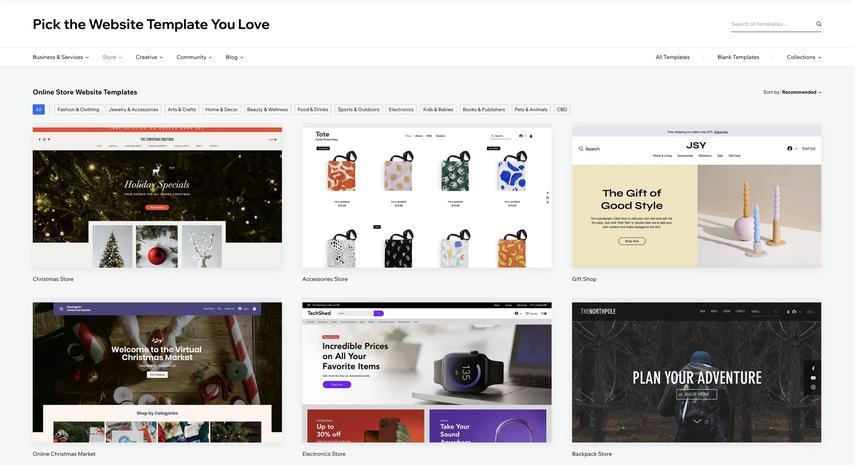 Task type: describe. For each thing, give the bounding box(es) containing it.
gift shop
[[572, 276, 597, 282]]

electronics store
[[302, 451, 346, 457]]

sort by:
[[763, 89, 781, 95]]

crafts
[[182, 106, 196, 113]]

view for online christmas market
[[151, 382, 164, 389]]

books & publishers link
[[460, 104, 508, 115]]

arts & crafts
[[168, 106, 196, 113]]

store for christmas store
[[60, 276, 74, 282]]

sports & outdoors link
[[335, 104, 383, 115]]

online store website templates
[[33, 88, 137, 96]]

beauty & wellness link
[[244, 104, 291, 115]]

cbd link
[[554, 104, 570, 115]]

christmas inside 'group'
[[33, 276, 59, 282]]

0 horizontal spatial templates
[[104, 88, 137, 96]]

recommended
[[782, 89, 817, 95]]

electronics link
[[386, 104, 417, 115]]

backpack store
[[572, 451, 612, 457]]

pick the website template you love
[[33, 15, 270, 32]]

animals
[[530, 106, 547, 113]]

generic categories element
[[656, 48, 821, 66]]

kids & babies link
[[420, 104, 456, 115]]

community
[[177, 54, 206, 60]]

online christmas market group
[[33, 298, 282, 458]]

sports & outdoors
[[338, 106, 379, 113]]

store for backpack store
[[598, 451, 612, 457]]

templates for all templates
[[664, 54, 690, 60]]

services
[[61, 54, 83, 60]]

edit for electronics store
[[422, 359, 432, 366]]

backpack store group
[[572, 298, 821, 458]]

& for food
[[310, 106, 313, 113]]

online store website templates - gift shop image
[[572, 128, 821, 268]]

online for online store website templates
[[33, 88, 54, 96]]

babies
[[438, 106, 453, 113]]

sort
[[763, 89, 773, 95]]

cbd
[[557, 106, 567, 113]]

by:
[[774, 89, 781, 95]]

market
[[78, 451, 96, 457]]

fashion & clothing link
[[54, 104, 102, 115]]

Search search field
[[731, 16, 821, 32]]

& for pets
[[526, 106, 529, 113]]

edit for backpack store
[[692, 359, 702, 366]]

edit button for backpack store
[[681, 354, 713, 371]]

pets
[[515, 106, 524, 113]]

online store website templates - accessories store image
[[302, 128, 552, 268]]

shop
[[583, 276, 597, 282]]

blog
[[226, 54, 238, 60]]

store for online store website templates
[[56, 88, 74, 96]]

gift
[[572, 276, 582, 282]]

categories by subject element
[[33, 48, 243, 66]]

store for accessories store
[[334, 276, 348, 282]]

pick
[[33, 15, 61, 32]]

arts & crafts link
[[165, 104, 199, 115]]

online store website templates - electronics store image
[[302, 302, 552, 443]]

sports
[[338, 106, 353, 113]]

clothing
[[80, 106, 99, 113]]

online store website templates - backpack store image
[[572, 302, 821, 443]]

accessories store group
[[302, 123, 552, 283]]

food & drinks link
[[294, 104, 331, 115]]

& for jewelry
[[128, 106, 131, 113]]

christmas store group
[[33, 123, 282, 283]]

wellness
[[268, 106, 288, 113]]

drinks
[[314, 106, 328, 113]]

blank
[[718, 54, 732, 60]]

template
[[146, 15, 208, 32]]

view for backpack store
[[690, 382, 703, 389]]

website for the
[[89, 15, 144, 32]]

edit button for gift shop
[[681, 179, 713, 196]]

categories. use the left and right arrow keys to navigate the menu element
[[0, 48, 854, 66]]

edit for christmas store
[[152, 184, 162, 191]]

accessories store
[[302, 276, 348, 282]]

pets & animals
[[515, 106, 547, 113]]

blank templates link
[[718, 48, 759, 66]]

kids
[[423, 106, 433, 113]]

electronics for electronics store
[[302, 451, 331, 457]]

you
[[211, 15, 235, 32]]



Task type: vqa. For each thing, say whether or not it's contained in the screenshot.
Up for Set up my restaurant's online menu.
no



Task type: locate. For each thing, give the bounding box(es) containing it.
view
[[151, 207, 164, 214], [690, 207, 703, 214], [151, 382, 164, 389], [421, 382, 433, 389], [690, 382, 703, 389]]

website for store
[[75, 88, 102, 96]]

& for kids
[[434, 106, 437, 113]]

backpack
[[572, 451, 597, 457]]

website
[[89, 15, 144, 32], [75, 88, 102, 96]]

christmas store
[[33, 276, 74, 282]]

1 vertical spatial electronics
[[302, 451, 331, 457]]

creative
[[136, 54, 157, 60]]

collections
[[787, 54, 816, 60]]

business & services
[[33, 54, 83, 60]]

publishers
[[482, 106, 505, 113]]

jewelry
[[109, 106, 126, 113]]

outdoors
[[358, 106, 379, 113]]

edit button inside online christmas market group
[[141, 354, 174, 371]]

1 vertical spatial online
[[33, 451, 50, 457]]

view inside backpack store group
[[690, 382, 703, 389]]

& inside categories by subject element
[[57, 54, 60, 60]]

& for arts
[[178, 106, 181, 113]]

all templates
[[656, 54, 690, 60]]

view for electronics store
[[421, 382, 433, 389]]

christmas inside group
[[51, 451, 77, 457]]

kids & babies
[[423, 106, 453, 113]]

store for electronics store
[[332, 451, 346, 457]]

& for business
[[57, 54, 60, 60]]

online inside group
[[33, 451, 50, 457]]

1 vertical spatial all
[[36, 106, 42, 113]]

& for fashion
[[76, 106, 79, 113]]

home
[[205, 106, 219, 113]]

food
[[298, 106, 309, 113]]

& for books
[[478, 106, 481, 113]]

all link
[[33, 104, 45, 115]]

jewelry & accessories link
[[106, 104, 161, 115]]

books & publishers
[[463, 106, 505, 113]]

accessories inside group
[[302, 276, 333, 282]]

1 horizontal spatial electronics
[[389, 106, 414, 113]]

store inside 'group'
[[60, 276, 74, 282]]

& right jewelry
[[128, 106, 131, 113]]

all inside 'generic categories' element
[[656, 54, 662, 60]]

view inside electronics store 'group'
[[421, 382, 433, 389]]

0 vertical spatial accessories
[[132, 106, 158, 113]]

0 horizontal spatial electronics
[[302, 451, 331, 457]]

edit button inside gift shop group
[[681, 179, 713, 196]]

store inside categories by subject element
[[103, 54, 116, 60]]

electronics for electronics
[[389, 106, 414, 113]]

online store website templates - online christmas market image
[[33, 302, 282, 443]]

decor
[[224, 106, 238, 113]]

all for all
[[36, 106, 42, 113]]

2 online from the top
[[33, 451, 50, 457]]

electronics inside 'group'
[[302, 451, 331, 457]]

None search field
[[731, 16, 821, 32]]

electronics store group
[[302, 298, 552, 458]]

& right sports
[[354, 106, 357, 113]]

& for sports
[[354, 106, 357, 113]]

business
[[33, 54, 55, 60]]

view inside online christmas market group
[[151, 382, 164, 389]]

view for christmas store
[[151, 207, 164, 214]]

edit for gift shop
[[692, 184, 702, 191]]

fashion
[[58, 106, 75, 113]]

view inside christmas store 'group'
[[151, 207, 164, 214]]

beauty
[[247, 106, 263, 113]]

online store website templates - christmas store image
[[33, 128, 282, 268]]

view for gift shop
[[690, 207, 703, 214]]

view inside gift shop group
[[690, 207, 703, 214]]

edit inside electronics store 'group'
[[422, 359, 432, 366]]

fashion & clothing
[[58, 106, 99, 113]]

edit
[[152, 184, 162, 191], [692, 184, 702, 191], [152, 359, 162, 366], [422, 359, 432, 366], [692, 359, 702, 366]]

templates
[[664, 54, 690, 60], [733, 54, 759, 60], [104, 88, 137, 96]]

& right beauty at the top of the page
[[264, 106, 267, 113]]

the
[[64, 15, 86, 32]]

0 horizontal spatial all
[[36, 106, 42, 113]]

store
[[103, 54, 116, 60], [56, 88, 74, 96], [60, 276, 74, 282], [334, 276, 348, 282], [332, 451, 346, 457], [598, 451, 612, 457]]

edit for online christmas market
[[152, 359, 162, 366]]

0 vertical spatial electronics
[[389, 106, 414, 113]]

jewelry & accessories
[[109, 106, 158, 113]]

view button for electronics store
[[411, 377, 443, 394]]

0 vertical spatial online
[[33, 88, 54, 96]]

templates for blank templates
[[733, 54, 759, 60]]

view button for gift shop
[[681, 202, 713, 219]]

& left decor at left top
[[220, 106, 223, 113]]

online
[[33, 88, 54, 96], [33, 451, 50, 457]]

store inside group
[[598, 451, 612, 457]]

food & drinks
[[298, 106, 328, 113]]

online christmas market
[[33, 451, 96, 457]]

1 horizontal spatial templates
[[664, 54, 690, 60]]

view button inside gift shop group
[[681, 202, 713, 219]]

view button inside christmas store 'group'
[[141, 202, 174, 219]]

home & decor
[[205, 106, 238, 113]]

1 vertical spatial christmas
[[51, 451, 77, 457]]

view button for backpack store
[[681, 377, 713, 394]]

edit button inside backpack store group
[[681, 354, 713, 371]]

view button inside online christmas market group
[[141, 377, 174, 394]]

& for home
[[220, 106, 223, 113]]

1 online from the top
[[33, 88, 54, 96]]

& right pets
[[526, 106, 529, 113]]

electronics
[[389, 106, 414, 113], [302, 451, 331, 457]]

view button for christmas store
[[141, 202, 174, 219]]

1 vertical spatial accessories
[[302, 276, 333, 282]]

edit button for online christmas market
[[141, 354, 174, 371]]

0 vertical spatial christmas
[[33, 276, 59, 282]]

view button for online christmas market
[[141, 377, 174, 394]]

& right food
[[310, 106, 313, 113]]

0 vertical spatial all
[[656, 54, 662, 60]]

1 horizontal spatial all
[[656, 54, 662, 60]]

& right arts
[[178, 106, 181, 113]]

&
[[57, 54, 60, 60], [76, 106, 79, 113], [128, 106, 131, 113], [178, 106, 181, 113], [220, 106, 223, 113], [264, 106, 267, 113], [310, 106, 313, 113], [354, 106, 357, 113], [434, 106, 437, 113], [478, 106, 481, 113], [526, 106, 529, 113]]

0 vertical spatial website
[[89, 15, 144, 32]]

store inside group
[[334, 276, 348, 282]]

edit inside christmas store 'group'
[[152, 184, 162, 191]]

& right the 'books'
[[478, 106, 481, 113]]

blank templates
[[718, 54, 759, 60]]

books
[[463, 106, 477, 113]]

view button
[[141, 202, 174, 219], [681, 202, 713, 219], [141, 377, 174, 394], [411, 377, 443, 394], [681, 377, 713, 394]]

beauty & wellness
[[247, 106, 288, 113]]

store inside 'group'
[[332, 451, 346, 457]]

edit inside backpack store group
[[692, 359, 702, 366]]

2 horizontal spatial templates
[[733, 54, 759, 60]]

edit button for electronics store
[[411, 354, 443, 371]]

pets & animals link
[[512, 104, 551, 115]]

arts
[[168, 106, 177, 113]]

edit button inside electronics store 'group'
[[411, 354, 443, 371]]

all for all templates
[[656, 54, 662, 60]]

& for beauty
[[264, 106, 267, 113]]

gift shop group
[[572, 123, 821, 283]]

0 horizontal spatial accessories
[[132, 106, 158, 113]]

accessories
[[132, 106, 158, 113], [302, 276, 333, 282]]

christmas
[[33, 276, 59, 282], [51, 451, 77, 457]]

& right fashion
[[76, 106, 79, 113]]

edit button
[[141, 179, 174, 196], [681, 179, 713, 196], [141, 354, 174, 371], [411, 354, 443, 371], [681, 354, 713, 371]]

online for online christmas market
[[33, 451, 50, 457]]

edit button for christmas store
[[141, 179, 174, 196]]

love
[[238, 15, 270, 32]]

all templates link
[[656, 48, 690, 66]]

& right kids
[[434, 106, 437, 113]]

1 vertical spatial website
[[75, 88, 102, 96]]

edit button inside christmas store 'group'
[[141, 179, 174, 196]]

1 horizontal spatial accessories
[[302, 276, 333, 282]]

all
[[656, 54, 662, 60], [36, 106, 42, 113]]

edit inside online christmas market group
[[152, 359, 162, 366]]

view button inside backpack store group
[[681, 377, 713, 394]]

home & decor link
[[202, 104, 241, 115]]

& left the services
[[57, 54, 60, 60]]

edit inside gift shop group
[[692, 184, 702, 191]]

view button inside electronics store 'group'
[[411, 377, 443, 394]]



